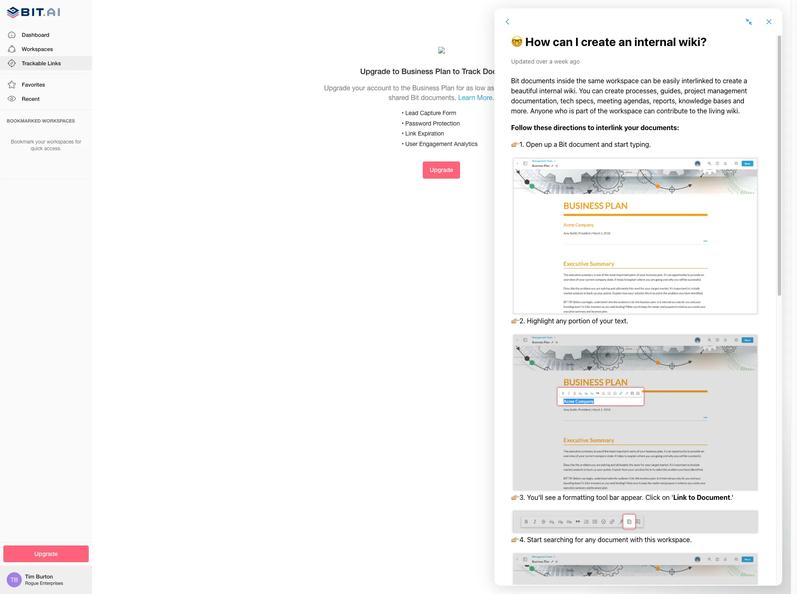 Task type: describe. For each thing, give the bounding box(es) containing it.
access.
[[44, 146, 61, 152]]

to left 'track'
[[453, 66, 460, 76]]

2 as from the left
[[487, 84, 494, 92]]

dashboard button
[[0, 27, 92, 42]]

your for for
[[35, 139, 45, 145]]

expiration
[[418, 130, 444, 137]]

business inside 'upgrade your account to the business plan for as low as $15/mo to track your shared bit documents.'
[[412, 84, 440, 92]]

link
[[406, 130, 416, 137]]

the
[[401, 84, 411, 92]]

trackable links button
[[0, 56, 92, 70]]

form
[[443, 110, 456, 116]]

0 horizontal spatial upgrade button
[[3, 546, 89, 563]]

user
[[406, 141, 418, 147]]

track
[[462, 66, 481, 76]]

rogue
[[25, 581, 39, 587]]

0 vertical spatial upgrade button
[[423, 162, 460, 179]]

links
[[48, 60, 61, 67]]

trackable links
[[22, 60, 61, 67]]

workspaces
[[47, 139, 74, 145]]

upgrade inside 'upgrade your account to the business plan for as low as $15/mo to track your shared bit documents.'
[[324, 84, 350, 92]]

bookmarked
[[7, 118, 41, 123]]

tb
[[11, 577, 18, 584]]

workspaces
[[22, 46, 53, 52]]

burton
[[36, 574, 53, 581]]

workspaces button
[[0, 42, 92, 56]]

• lead capture form • password protection • link expiration • user engagement analytics
[[402, 110, 478, 147]]

bookmark
[[11, 139, 34, 145]]

0 vertical spatial business
[[402, 66, 433, 76]]

trackable
[[22, 60, 46, 67]]

$15/mo
[[496, 84, 519, 92]]

account
[[367, 84, 391, 92]]

tim burton rogue enterprises
[[25, 574, 63, 587]]

more.
[[477, 94, 495, 101]]

learn more. link
[[458, 94, 495, 101]]

1 as from the left
[[466, 84, 473, 92]]

bit
[[411, 94, 419, 101]]

for inside 'upgrade your account to the business plan for as low as $15/mo to track your shared bit documents.'
[[456, 84, 465, 92]]

learn more.
[[458, 94, 495, 101]]

lead
[[406, 110, 419, 116]]

documents
[[483, 66, 523, 76]]

enterprises
[[40, 581, 63, 587]]



Task type: vqa. For each thing, say whether or not it's contained in the screenshot.
👋 Branding / Message within button
no



Task type: locate. For each thing, give the bounding box(es) containing it.
password
[[406, 120, 431, 127]]

upgrade
[[360, 66, 391, 76], [324, 84, 350, 92], [430, 166, 453, 173], [34, 551, 58, 558]]

to left the track
[[521, 84, 527, 92]]

plan up 'upgrade your account to the business plan for as low as $15/mo to track your shared bit documents.'
[[435, 66, 451, 76]]

•
[[402, 110, 404, 116], [402, 120, 404, 127], [402, 130, 404, 137], [402, 141, 404, 147]]

dialog
[[495, 8, 783, 586]]

your for to
[[352, 84, 365, 92]]

1 horizontal spatial as
[[487, 84, 494, 92]]

upgrade your account to the business plan for as low as $15/mo to track your shared bit documents.
[[324, 84, 559, 101]]

0 horizontal spatial as
[[466, 84, 473, 92]]

business
[[402, 66, 433, 76], [412, 84, 440, 92]]

to
[[393, 66, 400, 76], [453, 66, 460, 76], [393, 84, 399, 92], [521, 84, 527, 92]]

as up learn
[[466, 84, 473, 92]]

recent
[[22, 96, 40, 102]]

favorites button
[[0, 78, 92, 92]]

protection
[[433, 120, 460, 127]]

1 • from the top
[[402, 110, 404, 116]]

plan
[[435, 66, 451, 76], [441, 84, 455, 92]]

upgrade button up burton
[[3, 546, 89, 563]]

shared
[[389, 94, 409, 101]]

analytics
[[454, 141, 478, 147]]

dashboard
[[22, 31, 49, 38]]

1 horizontal spatial your
[[352, 84, 365, 92]]

for right workspaces
[[75, 139, 81, 145]]

recent button
[[0, 92, 92, 106]]

upgrade to business plan to track documents
[[360, 66, 523, 76]]

2 • from the top
[[402, 120, 404, 127]]

4 • from the top
[[402, 141, 404, 147]]

0 vertical spatial plan
[[435, 66, 451, 76]]

bookmarked workspaces
[[7, 118, 75, 123]]

upgrade button
[[423, 162, 460, 179], [3, 546, 89, 563]]

your right the track
[[546, 84, 559, 92]]

1 vertical spatial for
[[75, 139, 81, 145]]

quick
[[31, 146, 43, 152]]

plan inside 'upgrade your account to the business plan for as low as $15/mo to track your shared bit documents.'
[[441, 84, 455, 92]]

3 • from the top
[[402, 130, 404, 137]]

• left password
[[402, 120, 404, 127]]

your
[[352, 84, 365, 92], [546, 84, 559, 92], [35, 139, 45, 145]]

1 vertical spatial plan
[[441, 84, 455, 92]]

engagement
[[419, 141, 453, 147]]

upgrade button down engagement
[[423, 162, 460, 179]]

for inside bookmark your workspaces for quick access.
[[75, 139, 81, 145]]

bookmark your workspaces for quick access.
[[11, 139, 81, 152]]

business up the
[[402, 66, 433, 76]]

workspaces
[[42, 118, 75, 123]]

1 horizontal spatial upgrade button
[[423, 162, 460, 179]]

0 vertical spatial for
[[456, 84, 465, 92]]

plan up "documents."
[[441, 84, 455, 92]]

your inside bookmark your workspaces for quick access.
[[35, 139, 45, 145]]

0 horizontal spatial for
[[75, 139, 81, 145]]

• left link
[[402, 130, 404, 137]]

0 horizontal spatial your
[[35, 139, 45, 145]]

• left lead
[[402, 110, 404, 116]]

for up learn
[[456, 84, 465, 92]]

1 vertical spatial upgrade button
[[3, 546, 89, 563]]

documents.
[[421, 94, 457, 101]]

favorites
[[22, 81, 45, 88]]

to up shared
[[393, 66, 400, 76]]

for
[[456, 84, 465, 92], [75, 139, 81, 145]]

your up the quick
[[35, 139, 45, 145]]

learn
[[458, 94, 475, 101]]

your left account
[[352, 84, 365, 92]]

as right low
[[487, 84, 494, 92]]

to left the
[[393, 84, 399, 92]]

2 horizontal spatial your
[[546, 84, 559, 92]]

track
[[529, 84, 544, 92]]

• left the user
[[402, 141, 404, 147]]

1 horizontal spatial for
[[456, 84, 465, 92]]

1 vertical spatial business
[[412, 84, 440, 92]]

low
[[475, 84, 486, 92]]

as
[[466, 84, 473, 92], [487, 84, 494, 92]]

business up the bit
[[412, 84, 440, 92]]

tim
[[25, 574, 34, 581]]

capture
[[420, 110, 441, 116]]



